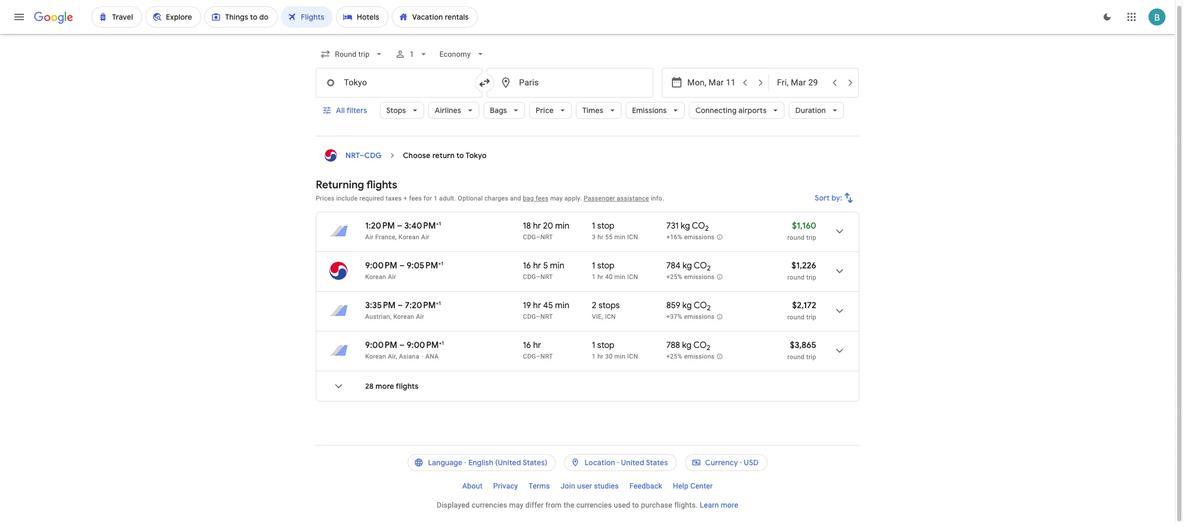 Task type: vqa. For each thing, say whether or not it's contained in the screenshot.
search by voice icon
no



Task type: locate. For each thing, give the bounding box(es) containing it.
Arrival time: 9:00 PM on  Saturday, March 30. text field
[[407, 340, 444, 351]]

round down $3,865
[[788, 354, 805, 361]]

location
[[585, 458, 615, 468]]

round inside the $1,226 round trip
[[788, 274, 805, 281]]

,
[[602, 313, 603, 321]]

+ for 7:20 pm
[[436, 300, 439, 307]]

16 inside 16 hr 5 min cdg – nrt
[[523, 261, 531, 271]]

0 horizontal spatial to
[[457, 151, 464, 160]]

3 emissions from the top
[[684, 313, 715, 321]]

0 vertical spatial 1 stop flight. element
[[592, 221, 615, 233]]

1 16 from the top
[[523, 261, 531, 271]]

1 inside 3:35 pm – 7:20 pm + 1
[[439, 300, 441, 307]]

+ for 9:00 pm
[[439, 340, 442, 347]]

nrt down 5
[[541, 273, 553, 281]]

flight details. leaves paris charles de gaulle airport at 3:35 pm on friday, march 29 and arrives at narita international airport at 7:20 pm on saturday, march 30. image
[[827, 298, 853, 324]]

fees right bag
[[536, 195, 549, 202]]

may
[[550, 195, 563, 202], [509, 501, 524, 510]]

english (united states)
[[468, 458, 548, 468]]

2 inside 731 kg co 2
[[705, 224, 709, 233]]

co inside 788 kg co 2
[[694, 340, 707, 351]]

cdg for 9:05 pm
[[523, 273, 536, 281]]

air down the arrival time: 3:40 pm on  saturday, march 30. text box
[[421, 234, 430, 241]]

4 emissions from the top
[[684, 353, 715, 361]]

adult.
[[439, 195, 456, 202]]

emissions for 859
[[684, 313, 715, 321]]

16 for 16 hr 5 min
[[523, 261, 531, 271]]

flight details. leaves paris charles de gaulle airport at 1:20 pm on friday, march 29 and arrives at narita international airport at 3:40 pm on saturday, march 30. image
[[827, 219, 853, 244]]

– up asiana
[[399, 340, 405, 351]]

2 +25% emissions from the top
[[666, 353, 715, 361]]

min right 30
[[614, 353, 626, 360]]

purchase
[[641, 501, 672, 510]]

1 emissions from the top
[[684, 234, 715, 241]]

– inside 16 hr 5 min cdg – nrt
[[536, 273, 541, 281]]

0 horizontal spatial fees
[[409, 195, 422, 202]]

0 vertical spatial may
[[550, 195, 563, 202]]

stop for 18 hr 20 min
[[597, 221, 615, 231]]

2 stops flight. element
[[592, 300, 620, 313]]

emissions for 731
[[684, 234, 715, 241]]

788
[[666, 340, 680, 351]]

returning flights main content
[[316, 145, 859, 410]]

terms link
[[523, 478, 555, 495]]

0 vertical spatial +25% emissions
[[666, 273, 715, 281]]

icn inside 2 stops vie , icn
[[605, 313, 616, 321]]

1 horizontal spatial to
[[632, 501, 639, 510]]

kg inside 784 kg co 2
[[683, 261, 692, 271]]

co inside 731 kg co 2
[[692, 221, 705, 231]]

3 trip from the top
[[806, 314, 816, 321]]

learn
[[700, 501, 719, 510]]

about link
[[457, 478, 488, 495]]

– down 'total duration 16 hr 5 min.' element
[[536, 273, 541, 281]]

hr inside 19 hr 45 min cdg – nrt
[[533, 300, 541, 311]]

2 right 788
[[707, 344, 711, 353]]

austrian, korean air
[[365, 313, 424, 321]]

kg up +37% emissions
[[683, 300, 692, 311]]

– left the 9:05 pm
[[399, 261, 405, 271]]

1 1 stop flight. element from the top
[[592, 221, 615, 233]]

1 stop flight. element up 40 on the bottom of the page
[[592, 261, 615, 273]]

2 inside 784 kg co 2
[[707, 264, 711, 273]]

0 horizontal spatial more
[[376, 382, 394, 391]]

hr
[[533, 221, 541, 231], [598, 234, 604, 241], [533, 261, 541, 271], [598, 273, 604, 281], [533, 300, 541, 311], [533, 340, 541, 351], [598, 353, 604, 360]]

0 vertical spatial +25%
[[666, 273, 683, 281]]

airports
[[739, 106, 767, 115]]

emissions for 788
[[684, 353, 715, 361]]

currencies down 'join user studies'
[[576, 501, 612, 510]]

feedback
[[630, 482, 662, 491]]

5
[[543, 261, 548, 271]]

+25% for 788
[[666, 353, 683, 361]]

round down '$2,172'
[[788, 314, 805, 321]]

1 stop flight. element for 16 hr
[[592, 340, 615, 352]]

+ inside 3:35 pm – 7:20 pm + 1
[[436, 300, 439, 307]]

9:00 pm
[[365, 261, 397, 271], [365, 340, 397, 351], [407, 340, 439, 351]]

1 horizontal spatial currencies
[[576, 501, 612, 510]]

– down total duration 19 hr 45 min. element
[[536, 313, 541, 321]]

nrt for 9:05 pm
[[541, 273, 553, 281]]

+25% emissions for 788
[[666, 353, 715, 361]]

1 vertical spatial 1 stop flight. element
[[592, 261, 615, 273]]

trip inside the $1,226 round trip
[[806, 274, 816, 281]]

main menu image
[[13, 11, 25, 23]]

stop up 40 on the bottom of the page
[[597, 261, 615, 271]]

emissions down '859 kg co 2' in the bottom right of the page
[[684, 313, 715, 321]]

trip for $2,172
[[806, 314, 816, 321]]

stop inside the "1 stop 1 hr 30 min icn"
[[597, 340, 615, 351]]

join
[[561, 482, 575, 491]]

layover (1 of 2) is a 1 hr 10 min layover at vienna international airport in vienna. layover (2 of 2) is a 3 hr 25 min layover at incheon international airport in seoul. element
[[592, 313, 661, 321]]

16 inside 16 hr cdg – nrt
[[523, 340, 531, 351]]

flights down asiana
[[396, 382, 419, 391]]

to right used
[[632, 501, 639, 510]]

flights
[[366, 178, 397, 192], [396, 382, 419, 391]]

3 stop from the top
[[597, 340, 615, 351]]

emissions down 731 kg co 2
[[684, 234, 715, 241]]

trip down $3,865
[[806, 354, 816, 361]]

cdg down total duration 16 hr. element
[[523, 353, 536, 360]]

min inside 18 hr 20 min cdg – nrt
[[555, 221, 570, 231]]

1 vertical spatial flights
[[396, 382, 419, 391]]

currencies
[[472, 501, 507, 510], [576, 501, 612, 510]]

2 vertical spatial 1 stop flight. element
[[592, 340, 615, 352]]

Departure time: 1:20 PM. text field
[[365, 221, 395, 231]]

2 trip from the top
[[806, 274, 816, 281]]

co up +16% emissions
[[692, 221, 705, 231]]

nrt
[[346, 151, 360, 160], [541, 234, 553, 241], [541, 273, 553, 281], [541, 313, 553, 321], [541, 353, 553, 360]]

leaves paris charles de gaulle airport at 1:20 pm on friday, march 29 and arrives at narita international airport at 3:40 pm on saturday, march 30. element
[[365, 220, 441, 231]]

charges
[[485, 195, 508, 202]]

min right 55
[[614, 234, 626, 241]]

0 vertical spatial to
[[457, 151, 464, 160]]

+ inside 9:00 pm – 9:05 pm + 1
[[438, 260, 441, 267]]

layover (1 of 1) is a 3 hr 55 min layover at incheon international airport in seoul. element
[[592, 233, 661, 242]]

trip down $1,226
[[806, 274, 816, 281]]

trip down '$2,172'
[[806, 314, 816, 321]]

co right 788
[[694, 340, 707, 351]]

16 hr 5 min cdg – nrt
[[523, 261, 564, 281]]

None text field
[[487, 68, 653, 98]]

nrt down 20
[[541, 234, 553, 241]]

round inside $2,172 round trip
[[788, 314, 805, 321]]

emissions down 788 kg co 2
[[684, 353, 715, 361]]

to left tokyo
[[457, 151, 464, 160]]

nrt inside 19 hr 45 min cdg – nrt
[[541, 313, 553, 321]]

trip for $1,226
[[806, 274, 816, 281]]

9:00 pm up korean air, asiana
[[365, 340, 397, 351]]

min right 20
[[555, 221, 570, 231]]

filters
[[347, 106, 367, 115]]

flight details. leaves paris charles de gaulle airport at 9:00 pm on friday, march 29 and arrives at narita international airport at 9:05 pm on saturday, march 30. image
[[827, 259, 853, 284]]

round down $1,226
[[788, 274, 805, 281]]

+25% down 784
[[666, 273, 683, 281]]

privacy link
[[488, 478, 523, 495]]

2 up +16% emissions
[[705, 224, 709, 233]]

– up air france, korean air at top left
[[397, 221, 402, 231]]

1 horizontal spatial fees
[[536, 195, 549, 202]]

none text field inside search box
[[487, 68, 653, 98]]

user
[[577, 482, 592, 491]]

stop for 16 hr 5 min
[[597, 261, 615, 271]]

Arrival time: 7:20 PM on  Saturday, March 30. text field
[[405, 300, 441, 311]]

round
[[788, 234, 805, 242], [788, 274, 805, 281], [788, 314, 805, 321], [788, 354, 805, 361]]

icn inside the "1 stop 1 hr 30 min icn"
[[627, 353, 638, 360]]

icn inside 1 stop 3 hr 55 min icn
[[627, 234, 638, 241]]

stop inside 1 stop 1 hr 40 min icn
[[597, 261, 615, 271]]

sort
[[815, 193, 830, 203]]

4 trip from the top
[[806, 354, 816, 361]]

kg right 784
[[683, 261, 692, 271]]

2 round from the top
[[788, 274, 805, 281]]

1 trip from the top
[[806, 234, 816, 242]]

cdg up the returning flights
[[364, 151, 382, 160]]

nrt for 3:40 pm
[[541, 234, 553, 241]]

2 up +37% emissions
[[707, 304, 711, 313]]

1 vertical spatial may
[[509, 501, 524, 510]]

cdg inside 16 hr cdg – nrt
[[523, 353, 536, 360]]

16 down 19
[[523, 340, 531, 351]]

+37% emissions
[[666, 313, 715, 321]]

1 round from the top
[[788, 234, 805, 242]]

1 stop flight. element for 18 hr 20 min
[[592, 221, 615, 233]]

korean down 3:35 pm – 7:20 pm + 1
[[393, 313, 414, 321]]

kg inside 731 kg co 2
[[681, 221, 690, 231]]

hr inside 1 stop 3 hr 55 min icn
[[598, 234, 604, 241]]

round down $1,160 text box
[[788, 234, 805, 242]]

cdg for 7:20 pm
[[523, 313, 536, 321]]

None field
[[316, 45, 389, 64], [435, 45, 490, 64], [316, 45, 389, 64], [435, 45, 490, 64]]

layover (1 of 1) is a 1 hr 30 min layover at incheon international airport in seoul. element
[[592, 352, 661, 361]]

1 inside 9:00 pm – 9:00 pm + 1
[[442, 340, 444, 347]]

about
[[462, 482, 483, 491]]

1 horizontal spatial more
[[721, 501, 739, 510]]

currencies down "privacy" at the left bottom of the page
[[472, 501, 507, 510]]

1 stop flight. element up 55
[[592, 221, 615, 233]]

stop inside 1 stop 3 hr 55 min icn
[[597, 221, 615, 231]]

16 left 5
[[523, 261, 531, 271]]

2 1 stop flight. element from the top
[[592, 261, 615, 273]]

total duration 19 hr 45 min. element
[[523, 300, 592, 313]]

9:00 pm up korean air
[[365, 261, 397, 271]]

hr left 30
[[598, 353, 604, 360]]

0 vertical spatial stop
[[597, 221, 615, 231]]

round inside $3,865 round trip
[[788, 354, 805, 361]]

united
[[621, 458, 644, 468]]

– up austrian, korean air
[[398, 300, 403, 311]]

cdg
[[364, 151, 382, 160], [523, 234, 536, 241], [523, 273, 536, 281], [523, 313, 536, 321], [523, 353, 536, 360]]

1160 US dollars text field
[[792, 221, 816, 231]]

– down total duration 16 hr. element
[[536, 353, 541, 360]]

kg inside '859 kg co 2'
[[683, 300, 692, 311]]

hr left 5
[[533, 261, 541, 271]]

kg
[[681, 221, 690, 231], [683, 261, 692, 271], [683, 300, 692, 311], [682, 340, 692, 351]]

united states
[[621, 458, 668, 468]]

icn right 30
[[627, 353, 638, 360]]

hr right 19
[[533, 300, 541, 311]]

1 vertical spatial +25%
[[666, 353, 683, 361]]

– inside 16 hr cdg – nrt
[[536, 353, 541, 360]]

+
[[404, 195, 407, 202], [436, 220, 439, 227], [438, 260, 441, 267], [436, 300, 439, 307], [439, 340, 442, 347]]

times button
[[576, 98, 621, 123]]

4 round from the top
[[788, 354, 805, 361]]

to
[[457, 151, 464, 160], [632, 501, 639, 510]]

$1,160
[[792, 221, 816, 231]]

english
[[468, 458, 494, 468]]

kg for 859
[[683, 300, 692, 311]]

+25% emissions down 788 kg co 2
[[666, 353, 715, 361]]

icn right 40 on the bottom of the page
[[627, 273, 638, 281]]

optional
[[458, 195, 483, 202]]

+25%
[[666, 273, 683, 281], [666, 353, 683, 361]]

1 stop from the top
[[597, 221, 615, 231]]

emissions down 784 kg co 2 on the right of the page
[[684, 273, 715, 281]]

nrt down total duration 16 hr. element
[[541, 353, 553, 360]]

hr inside 16 hr 5 min cdg – nrt
[[533, 261, 541, 271]]

terms
[[529, 482, 550, 491]]

hr inside 18 hr 20 min cdg – nrt
[[533, 221, 541, 231]]

859 kg co 2
[[666, 300, 711, 313]]

korean down departure time: 9:00 pm. text field
[[365, 353, 386, 360]]

– inside 18 hr 20 min cdg – nrt
[[536, 234, 541, 241]]

+ inside 9:00 pm – 9:00 pm + 1
[[439, 340, 442, 347]]

min right 40 on the bottom of the page
[[614, 273, 626, 281]]

1 inside 9:00 pm – 9:05 pm + 1
[[441, 260, 443, 267]]

center
[[691, 482, 713, 491]]

prices
[[316, 195, 335, 202]]

9:00 pm up ana at the left of page
[[407, 340, 439, 351]]

round for $1,160
[[788, 234, 805, 242]]

icn right ,
[[605, 313, 616, 321]]

+25% for 784
[[666, 273, 683, 281]]

air
[[365, 234, 374, 241], [421, 234, 430, 241], [388, 273, 396, 281], [416, 313, 424, 321]]

stop up 55
[[597, 221, 615, 231]]

hr right 3
[[598, 234, 604, 241]]

korean air, asiana
[[365, 353, 419, 360]]

trip down $1,160 text box
[[806, 234, 816, 242]]

trip inside $2,172 round trip
[[806, 314, 816, 321]]

trip
[[806, 234, 816, 242], [806, 274, 816, 281], [806, 314, 816, 321], [806, 354, 816, 361]]

1 vertical spatial more
[[721, 501, 739, 510]]

trip inside $3,865 round trip
[[806, 354, 816, 361]]

+ inside 1:20 pm – 3:40 pm + 1
[[436, 220, 439, 227]]

air down 1:20 pm
[[365, 234, 374, 241]]

2 stop from the top
[[597, 261, 615, 271]]

0 vertical spatial 16
[[523, 261, 531, 271]]

duration
[[795, 106, 826, 115]]

2 stops vie , icn
[[592, 300, 620, 321]]

19
[[523, 300, 531, 311]]

0 horizontal spatial may
[[509, 501, 524, 510]]

2 for 859
[[707, 304, 711, 313]]

the
[[564, 501, 575, 510]]

min right 5
[[550, 261, 564, 271]]

1 stop flight. element
[[592, 221, 615, 233], [592, 261, 615, 273], [592, 340, 615, 352]]

korean
[[399, 234, 420, 241], [365, 273, 386, 281], [393, 313, 414, 321], [365, 353, 386, 360]]

stop up 30
[[597, 340, 615, 351]]

None search field
[[316, 41, 859, 136]]

28 more flights image
[[326, 374, 351, 399]]

– down total duration 18 hr 20 min. element
[[536, 234, 541, 241]]

swap origin and destination. image
[[478, 76, 491, 89]]

join user studies
[[561, 482, 619, 491]]

– inside 9:00 pm – 9:00 pm + 1
[[399, 340, 405, 351]]

nrt down 45
[[541, 313, 553, 321]]

co right 784
[[694, 261, 707, 271]]

hr left 40 on the bottom of the page
[[598, 273, 604, 281]]

more
[[376, 382, 394, 391], [721, 501, 739, 510]]

2 for 784
[[707, 264, 711, 273]]

cdg inside 16 hr 5 min cdg – nrt
[[523, 273, 536, 281]]

kg for 731
[[681, 221, 690, 231]]

kg up +16% emissions
[[681, 221, 690, 231]]

nrt inside 16 hr 5 min cdg – nrt
[[541, 273, 553, 281]]

trip inside the $1,160 round trip
[[806, 234, 816, 242]]

privacy
[[493, 482, 518, 491]]

1 vertical spatial to
[[632, 501, 639, 510]]

more right 28
[[376, 382, 394, 391]]

choose return to tokyo
[[403, 151, 487, 160]]

cdg inside 18 hr 20 min cdg – nrt
[[523, 234, 536, 241]]

flights up required
[[366, 178, 397, 192]]

+25% emissions down 784 kg co 2 on the right of the page
[[666, 273, 715, 281]]

nrt for 7:20 pm
[[541, 313, 553, 321]]

2 emissions from the top
[[684, 273, 715, 281]]

0 vertical spatial more
[[376, 382, 394, 391]]

1 +25% from the top
[[666, 273, 683, 281]]

1 vertical spatial +25% emissions
[[666, 353, 715, 361]]

cdg up 19
[[523, 273, 536, 281]]

hr down 19 hr 45 min cdg – nrt
[[533, 340, 541, 351]]

fees left the "for"
[[409, 195, 422, 202]]

0 horizontal spatial currencies
[[472, 501, 507, 510]]

None text field
[[316, 68, 483, 98]]

1:20 pm – 3:40 pm + 1
[[365, 220, 441, 231]]

1 stop flight. element up 30
[[592, 340, 615, 352]]

may left apply. at the left of the page
[[550, 195, 563, 202]]

kg right 788
[[682, 340, 692, 351]]

2 right 784
[[707, 264, 711, 273]]

784
[[666, 261, 681, 271]]

icn inside 1 stop 1 hr 40 min icn
[[627, 273, 638, 281]]

2 inside '859 kg co 2'
[[707, 304, 711, 313]]

min inside 16 hr 5 min cdg – nrt
[[550, 261, 564, 271]]

2 inside 788 kg co 2
[[707, 344, 711, 353]]

co inside '859 kg co 2'
[[694, 300, 707, 311]]

bag fees button
[[523, 195, 549, 202]]

may left differ
[[509, 501, 524, 510]]

co up +37% emissions
[[694, 300, 707, 311]]

stops button
[[380, 98, 424, 123]]

round for $1,226
[[788, 274, 805, 281]]

1 inside 1:20 pm – 3:40 pm + 1
[[439, 220, 441, 227]]

flight details. leaves paris charles de gaulle airport at 9:00 pm on friday, march 29 and arrives at narita international airport at 9:00 pm on saturday, march 30. image
[[827, 338, 853, 364]]

– inside 19 hr 45 min cdg – nrt
[[536, 313, 541, 321]]

784 kg co 2
[[666, 261, 711, 273]]

from
[[546, 501, 562, 510]]

nrt inside 18 hr 20 min cdg – nrt
[[541, 234, 553, 241]]

3 1 stop flight. element from the top
[[592, 340, 615, 352]]

trip for $1,160
[[806, 234, 816, 242]]

2 vertical spatial stop
[[597, 340, 615, 351]]

min right 45
[[555, 300, 569, 311]]

Departure time: 3:35 PM. text field
[[365, 300, 396, 311]]

– inside 3:35 pm – 7:20 pm + 1
[[398, 300, 403, 311]]

18 hr 20 min cdg – nrt
[[523, 221, 570, 241]]

16 for 16 hr
[[523, 340, 531, 351]]

round inside the $1,160 round trip
[[788, 234, 805, 242]]

co inside 784 kg co 2
[[694, 261, 707, 271]]

Return text field
[[777, 68, 826, 97]]

1 +25% emissions from the top
[[666, 273, 715, 281]]

2 +25% from the top
[[666, 353, 683, 361]]

more inside "returning flights" main content
[[376, 382, 394, 391]]

16 hr cdg – nrt
[[523, 340, 553, 360]]

– inside 9:00 pm – 9:05 pm + 1
[[399, 261, 405, 271]]

+ for 3:40 pm
[[436, 220, 439, 227]]

1 horizontal spatial may
[[550, 195, 563, 202]]

hr right 18
[[533, 221, 541, 231]]

2 16 from the top
[[523, 340, 531, 351]]

prices include required taxes + fees for 1 adult. optional charges and bag fees may apply. passenger assistance
[[316, 195, 649, 202]]

+25% down 788
[[666, 353, 683, 361]]

2 up vie
[[592, 300, 597, 311]]

cdg down 19
[[523, 313, 536, 321]]

air,
[[388, 353, 397, 360]]

9:00 pm inside 9:00 pm – 9:05 pm + 1
[[365, 261, 397, 271]]

and
[[510, 195, 521, 202]]

1 vertical spatial stop
[[597, 261, 615, 271]]

kg inside 788 kg co 2
[[682, 340, 692, 351]]

731 kg co 2
[[666, 221, 709, 233]]

icn right 55
[[627, 234, 638, 241]]

bags button
[[484, 98, 525, 123]]

3 round from the top
[[788, 314, 805, 321]]

cdg down 18
[[523, 234, 536, 241]]

cdg inside 19 hr 45 min cdg – nrt
[[523, 313, 536, 321]]

1 vertical spatial 16
[[523, 340, 531, 351]]

more right learn
[[721, 501, 739, 510]]



Task type: describe. For each thing, give the bounding box(es) containing it.
19 hr 45 min cdg – nrt
[[523, 300, 569, 321]]

min inside the "1 stop 1 hr 30 min icn"
[[614, 353, 626, 360]]

min inside 19 hr 45 min cdg – nrt
[[555, 300, 569, 311]]

help center link
[[668, 478, 718, 495]]

leaves paris charles de gaulle airport at 9:00 pm on friday, march 29 and arrives at narita international airport at 9:00 pm on saturday, march 30. element
[[365, 340, 444, 351]]

9:00 pm for 9:00 pm
[[365, 340, 397, 351]]

nrt – cdg
[[346, 151, 382, 160]]

stops
[[386, 106, 406, 115]]

2172 US dollars text field
[[792, 300, 816, 311]]

choose
[[403, 151, 431, 160]]

hr inside 1 stop 1 hr 40 min icn
[[598, 273, 604, 281]]

round for $2,172
[[788, 314, 805, 321]]

2 for 788
[[707, 344, 711, 353]]

nrt inside 16 hr cdg – nrt
[[541, 353, 553, 360]]

2 currencies from the left
[[576, 501, 612, 510]]

859
[[666, 300, 681, 311]]

kg for 784
[[683, 261, 692, 271]]

– inside 1:20 pm – 3:40 pm + 1
[[397, 221, 402, 231]]

join user studies link
[[555, 478, 624, 495]]

connecting
[[696, 106, 737, 115]]

layover (1 of 1) is a 1 hr 40 min layover at incheon international airport in seoul. element
[[592, 273, 661, 281]]

– up the returning flights
[[360, 151, 364, 160]]

1 stop 3 hr 55 min icn
[[592, 221, 638, 241]]

Departure time: 9:00 PM. text field
[[365, 261, 397, 271]]

assistance
[[617, 195, 649, 202]]

(united
[[495, 458, 521, 468]]

none search field containing all filters
[[316, 41, 859, 136]]

change appearance image
[[1095, 4, 1120, 30]]

language
[[428, 458, 463, 468]]

air down departure time: 9:00 pm. text box on the left
[[388, 273, 396, 281]]

co for 859
[[694, 300, 707, 311]]

duration button
[[789, 98, 844, 123]]

co for 788
[[694, 340, 707, 351]]

states)
[[523, 458, 548, 468]]

min inside 1 stop 3 hr 55 min icn
[[614, 234, 626, 241]]

apply.
[[565, 195, 582, 202]]

price
[[536, 106, 554, 115]]

times
[[582, 106, 603, 115]]

total duration 16 hr 5 min. element
[[523, 261, 592, 273]]

9:00 pm for 9:05 pm
[[365, 261, 397, 271]]

passenger
[[584, 195, 615, 202]]

currency
[[705, 458, 738, 468]]

tokyo
[[466, 151, 487, 160]]

required
[[360, 195, 384, 202]]

+16%
[[666, 234, 683, 241]]

passenger assistance button
[[584, 195, 649, 202]]

nrt up the returning flights
[[346, 151, 360, 160]]

icn for 788
[[627, 353, 638, 360]]

788 kg co 2
[[666, 340, 711, 353]]

stops
[[599, 300, 620, 311]]

1226 US dollars text field
[[792, 261, 816, 271]]

to inside "returning flights" main content
[[457, 151, 464, 160]]

austrian,
[[365, 313, 392, 321]]

asiana
[[399, 353, 419, 360]]

3:35 pm – 7:20 pm + 1
[[365, 300, 441, 311]]

1 inside 1 stop 3 hr 55 min icn
[[592, 221, 595, 231]]

korean down departure time: 9:00 pm. text box on the left
[[365, 273, 386, 281]]

emissions button
[[626, 98, 685, 123]]

3:35 pm
[[365, 300, 396, 311]]

bag
[[523, 195, 534, 202]]

trip for $3,865
[[806, 354, 816, 361]]

airlines button
[[428, 98, 479, 123]]

40
[[605, 273, 613, 281]]

+ for 9:05 pm
[[438, 260, 441, 267]]

Arrival time: 3:40 PM on  Saturday, March 30. text field
[[404, 220, 441, 231]]

$3,865
[[790, 340, 816, 351]]

2 inside 2 stops vie , icn
[[592, 300, 597, 311]]

round for $3,865
[[788, 354, 805, 361]]

1 stop 1 hr 30 min icn
[[592, 340, 638, 360]]

leaves paris charles de gaulle airport at 9:00 pm on friday, march 29 and arrives at narita international airport at 9:05 pm on saturday, march 30. element
[[365, 260, 443, 271]]

2 for 731
[[705, 224, 709, 233]]

18
[[523, 221, 531, 231]]

help
[[673, 482, 689, 491]]

leaves paris charles de gaulle airport at 3:35 pm on friday, march 29 and arrives at narita international airport at 7:20 pm on saturday, march 30. element
[[365, 300, 441, 311]]

airlines
[[435, 106, 461, 115]]

45
[[543, 300, 553, 311]]

7:20 pm
[[405, 300, 436, 311]]

korean air
[[365, 273, 396, 281]]

+37%
[[666, 313, 683, 321]]

$1,160 round trip
[[788, 221, 816, 242]]

sort by:
[[815, 193, 842, 203]]

Departure text field
[[687, 68, 736, 97]]

all filters button
[[316, 98, 376, 123]]

1 stop 1 hr 40 min icn
[[592, 261, 638, 281]]

feedback link
[[624, 478, 668, 495]]

connecting airports
[[696, 106, 767, 115]]

differ
[[525, 501, 544, 510]]

displayed
[[437, 501, 470, 510]]

air down 7:20 pm
[[416, 313, 424, 321]]

+16% emissions
[[666, 234, 715, 241]]

flights.
[[674, 501, 698, 510]]

cdg for 3:40 pm
[[523, 234, 536, 241]]

all
[[336, 106, 345, 115]]

include
[[336, 195, 358, 202]]

france,
[[375, 234, 397, 241]]

learn more link
[[700, 501, 739, 510]]

min inside 1 stop 1 hr 40 min icn
[[614, 273, 626, 281]]

30
[[605, 353, 613, 360]]

emissions
[[632, 106, 667, 115]]

used
[[614, 501, 630, 510]]

total duration 16 hr. element
[[523, 340, 592, 352]]

3:40 pm
[[404, 221, 436, 231]]

2 fees from the left
[[536, 195, 549, 202]]

korean down 1:20 pm – 3:40 pm + 1
[[399, 234, 420, 241]]

for
[[424, 195, 432, 202]]

icn for 731
[[627, 234, 638, 241]]

1:20 pm
[[365, 221, 395, 231]]

1 stop flight. element for 16 hr 5 min
[[592, 261, 615, 273]]

0 vertical spatial flights
[[366, 178, 397, 192]]

returning
[[316, 178, 364, 192]]

co for 784
[[694, 261, 707, 271]]

3865 US dollars text field
[[790, 340, 816, 351]]

returning flights
[[316, 178, 397, 192]]

1 fees from the left
[[409, 195, 422, 202]]

hr inside the "1 stop 1 hr 30 min icn"
[[598, 353, 604, 360]]

hr inside 16 hr cdg – nrt
[[533, 340, 541, 351]]

co for 731
[[692, 221, 705, 231]]

help center
[[673, 482, 713, 491]]

Departure time: 9:00 PM. text field
[[365, 340, 397, 351]]

9:05 pm
[[407, 261, 438, 271]]

1 inside popup button
[[410, 50, 414, 58]]

kg for 788
[[682, 340, 692, 351]]

55
[[605, 234, 613, 241]]

1 currencies from the left
[[472, 501, 507, 510]]

ana
[[425, 353, 439, 360]]

total duration 18 hr 20 min. element
[[523, 221, 592, 233]]

icn for 784
[[627, 273, 638, 281]]

$1,226 round trip
[[788, 261, 816, 281]]

by:
[[832, 193, 842, 203]]

emissions for 784
[[684, 273, 715, 281]]

28
[[365, 382, 374, 391]]

may inside "returning flights" main content
[[550, 195, 563, 202]]

return
[[432, 151, 455, 160]]

+25% emissions for 784
[[666, 273, 715, 281]]

stop for 16 hr
[[597, 340, 615, 351]]

air france, korean air
[[365, 234, 430, 241]]

taxes
[[386, 195, 402, 202]]

Arrival time: 9:05 PM on  Saturday, March 30. text field
[[407, 260, 443, 271]]



